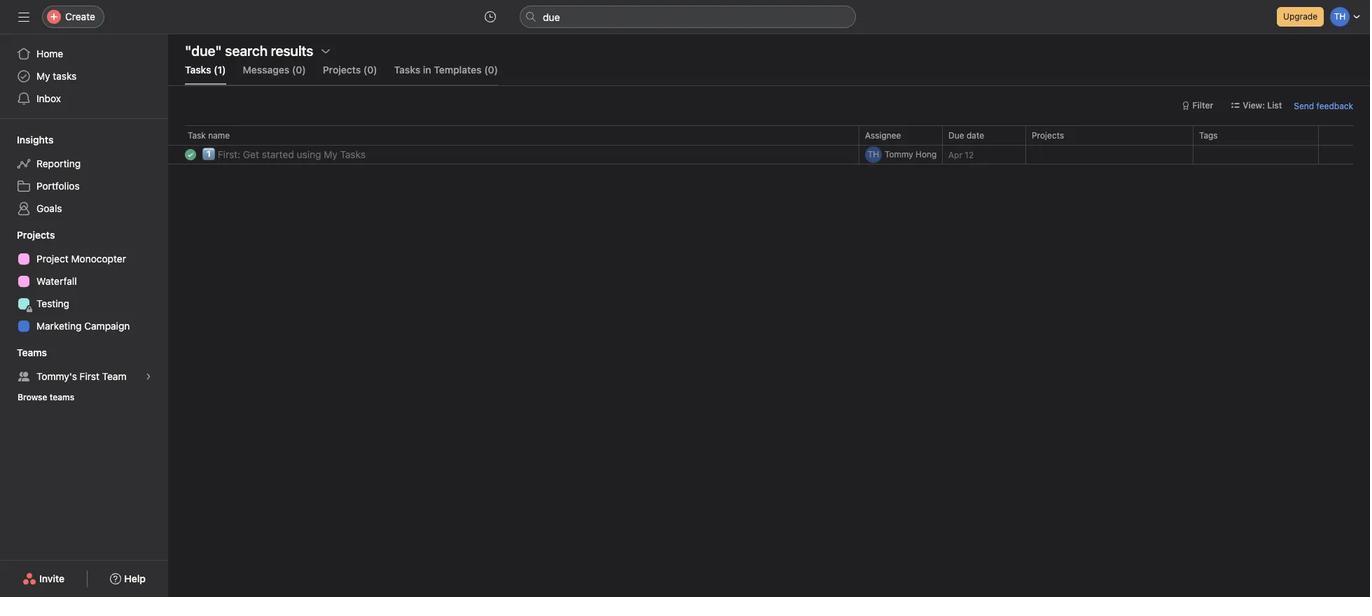 Task type: vqa. For each thing, say whether or not it's contained in the screenshot.
Marketing Campaign
yes



Task type: describe. For each thing, give the bounding box(es) containing it.
due date column header
[[943, 125, 1030, 145]]

teams
[[50, 392, 75, 403]]

teams
[[17, 347, 47, 359]]

marketing
[[36, 320, 82, 332]]

row containing task name
[[168, 125, 1371, 151]]

create
[[65, 11, 95, 22]]

projects for projects dropdown button
[[17, 229, 55, 241]]

"due" search results
[[185, 43, 314, 59]]

row containing th
[[168, 145, 1371, 165]]

assignee
[[866, 130, 902, 141]]

name
[[208, 130, 230, 141]]

task name
[[188, 130, 230, 141]]

campaign
[[84, 320, 130, 332]]

due
[[949, 130, 965, 141]]

testing link
[[8, 293, 160, 315]]

send feedback
[[1295, 101, 1354, 111]]

tags column header
[[1194, 125, 1323, 145]]

send
[[1295, 101, 1315, 111]]

assignee column header
[[859, 125, 947, 145]]

browse teams
[[18, 392, 75, 403]]

Search tasks, projects, and more text field
[[520, 6, 856, 28]]

upgrade
[[1284, 11, 1318, 22]]

my tasks
[[36, 70, 77, 82]]

project monocopter
[[36, 253, 126, 265]]

task name column header
[[185, 125, 863, 145]]

messages
[[243, 64, 290, 76]]

(0) for messages (0)
[[292, 64, 306, 76]]

teams element
[[0, 341, 168, 411]]

tommy's first team link
[[8, 366, 160, 388]]

hong
[[916, 149, 937, 160]]

3 (0) from the left
[[484, 64, 498, 76]]

"due"
[[185, 43, 222, 59]]

see details, tommy's first team image
[[144, 373, 153, 381]]

project monocopter link
[[8, 248, 160, 271]]

projects (0)
[[323, 64, 378, 76]]

first
[[80, 371, 99, 383]]

filter button
[[1176, 96, 1220, 116]]

hide sidebar image
[[18, 11, 29, 22]]

tommy's
[[36, 371, 77, 383]]

list
[[1268, 100, 1283, 111]]

upgrade button
[[1278, 7, 1325, 27]]

view: list
[[1244, 100, 1283, 111]]

tags
[[1200, 130, 1219, 141]]

completed image
[[182, 146, 199, 163]]

teams button
[[0, 346, 47, 360]]

insights element
[[0, 128, 168, 223]]

global element
[[0, 34, 168, 118]]

create button
[[42, 6, 104, 28]]

due date
[[949, 130, 985, 141]]

history image
[[485, 11, 496, 22]]

details image
[[842, 151, 851, 159]]

projects for projects column header
[[1032, 130, 1065, 141]]

Completed checkbox
[[182, 146, 199, 163]]

portfolios link
[[8, 175, 160, 198]]

tab list containing tasks (1)
[[185, 62, 498, 86]]

view: list button
[[1226, 96, 1289, 116]]



Task type: locate. For each thing, give the bounding box(es) containing it.
2 horizontal spatial projects
[[1032, 130, 1065, 141]]

help
[[124, 573, 146, 585]]

1 (0) from the left
[[292, 64, 306, 76]]

projects right due date column header in the right of the page
[[1032, 130, 1065, 141]]

send feedback link
[[1295, 99, 1354, 112]]

actions image
[[321, 46, 332, 57]]

row
[[168, 125, 1371, 151], [185, 144, 1354, 146], [168, 145, 1371, 165]]

apr
[[949, 150, 963, 160]]

0 vertical spatial projects
[[323, 64, 361, 76]]

waterfall
[[36, 275, 77, 287]]

(0)
[[292, 64, 306, 76], [364, 64, 378, 76], [484, 64, 498, 76]]

th
[[868, 149, 880, 160]]

2 vertical spatial projects
[[17, 229, 55, 241]]

invite
[[39, 573, 65, 585]]

in
[[423, 64, 431, 76]]

home
[[36, 48, 63, 60]]

projects up project
[[17, 229, 55, 241]]

inbox
[[36, 93, 61, 104]]

reporting
[[36, 158, 81, 170]]

templates
[[434, 64, 482, 76]]

tommy's first team
[[36, 371, 127, 383]]

testing
[[36, 298, 69, 310]]

1️⃣ First: Get started using My Tasks text field
[[200, 148, 370, 162]]

tasks for tasks (1)
[[185, 64, 211, 76]]

tasks (1)
[[185, 64, 226, 76]]

my
[[36, 70, 50, 82]]

tasks in templates (0)
[[394, 64, 498, 76]]

my tasks link
[[8, 65, 160, 88]]

portfolios
[[36, 180, 80, 192]]

filter
[[1193, 100, 1214, 111]]

(0) right messages
[[292, 64, 306, 76]]

project
[[36, 253, 69, 265]]

tasks down '"due"'
[[185, 64, 211, 76]]

(0) right templates
[[484, 64, 498, 76]]

feedback
[[1317, 101, 1354, 111]]

tab list
[[185, 62, 498, 86]]

(0) for projects (0)
[[364, 64, 378, 76]]

projects inside dropdown button
[[17, 229, 55, 241]]

reporting link
[[8, 153, 160, 175]]

monocopter
[[71, 253, 126, 265]]

projects column header
[[1026, 125, 1198, 145]]

projects down actions icon
[[323, 64, 361, 76]]

2 tasks from the left
[[394, 64, 421, 76]]

insights
[[17, 134, 54, 146]]

1 tasks from the left
[[185, 64, 211, 76]]

1 horizontal spatial (0)
[[364, 64, 378, 76]]

tommy
[[885, 149, 914, 160]]

tasks
[[53, 70, 77, 82]]

projects button
[[0, 228, 55, 243]]

browse teams button
[[11, 388, 81, 408]]

marketing campaign
[[36, 320, 130, 332]]

2 (0) from the left
[[364, 64, 378, 76]]

projects
[[323, 64, 361, 76], [1032, 130, 1065, 141], [17, 229, 55, 241]]

date
[[967, 130, 985, 141]]

0 horizontal spatial (0)
[[292, 64, 306, 76]]

tags for 1️⃣ first: get started using my tasks cell
[[1194, 145, 1320, 165]]

1 horizontal spatial projects
[[323, 64, 361, 76]]

inbox link
[[8, 88, 160, 110]]

view:
[[1244, 100, 1266, 111]]

1 horizontal spatial tasks
[[394, 64, 421, 76]]

tasks left "in"
[[394, 64, 421, 76]]

goals
[[36, 203, 62, 214]]

browse
[[18, 392, 47, 403]]

12
[[965, 150, 974, 160]]

(1)
[[214, 64, 226, 76]]

tasks
[[185, 64, 211, 76], [394, 64, 421, 76]]

home link
[[8, 43, 160, 65]]

marketing campaign link
[[8, 315, 160, 338]]

1️⃣ first: get started using my tasks cell
[[168, 145, 860, 165]]

task
[[188, 130, 206, 141]]

projects element
[[0, 223, 168, 341]]

0 horizontal spatial projects
[[17, 229, 55, 241]]

(0) left "in"
[[364, 64, 378, 76]]

help button
[[101, 567, 155, 592]]

invite button
[[13, 567, 74, 592]]

tasks for tasks in templates (0)
[[394, 64, 421, 76]]

0 horizontal spatial tasks
[[185, 64, 211, 76]]

waterfall link
[[8, 271, 160, 293]]

apr 12
[[949, 150, 974, 160]]

tommy hong
[[885, 149, 937, 160]]

team
[[102, 371, 127, 383]]

messages (0)
[[243, 64, 306, 76]]

insights button
[[0, 133, 54, 147]]

goals link
[[8, 198, 160, 220]]

search results
[[225, 43, 314, 59]]

2 horizontal spatial (0)
[[484, 64, 498, 76]]

projects inside column header
[[1032, 130, 1065, 141]]

1 vertical spatial projects
[[1032, 130, 1065, 141]]



